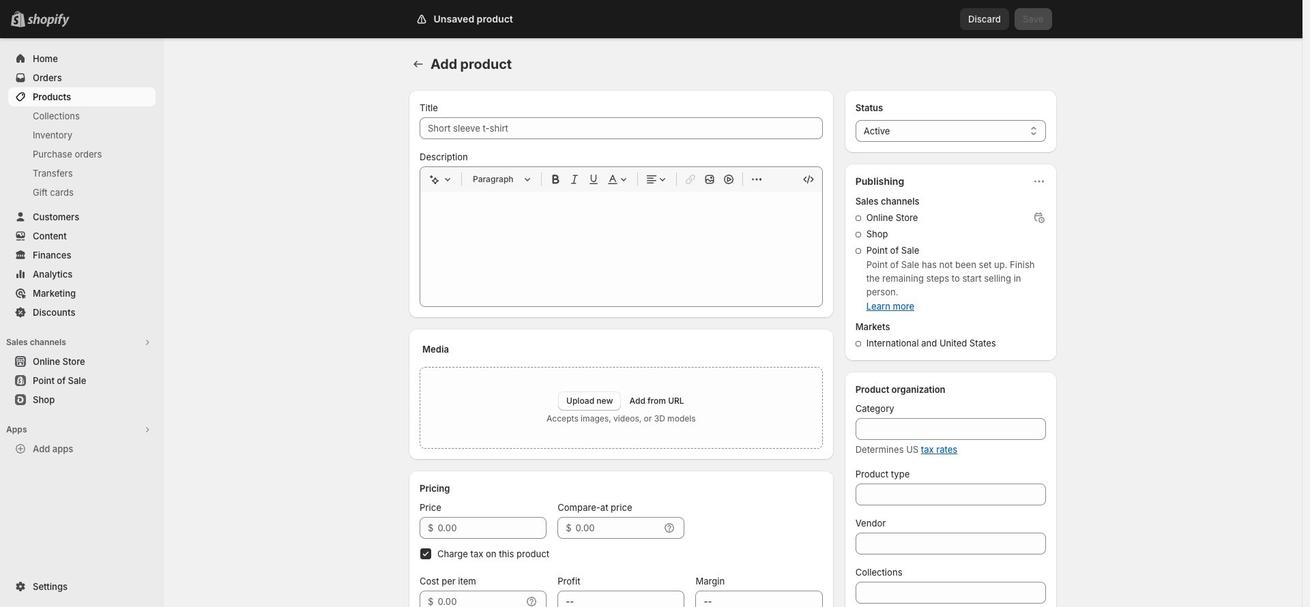 Task type: vqa. For each thing, say whether or not it's contained in the screenshot.
Per
no



Task type: locate. For each thing, give the bounding box(es) containing it.
  text field
[[438, 517, 547, 539], [576, 517, 660, 539], [438, 591, 522, 608]]

None text field
[[856, 582, 1047, 604], [558, 591, 685, 608], [856, 582, 1047, 604], [558, 591, 685, 608]]

Short sleeve t-shirt text field
[[420, 117, 823, 139]]

None text field
[[696, 591, 823, 608]]



Task type: describe. For each thing, give the bounding box(es) containing it.
shopify image
[[30, 14, 72, 27]]



